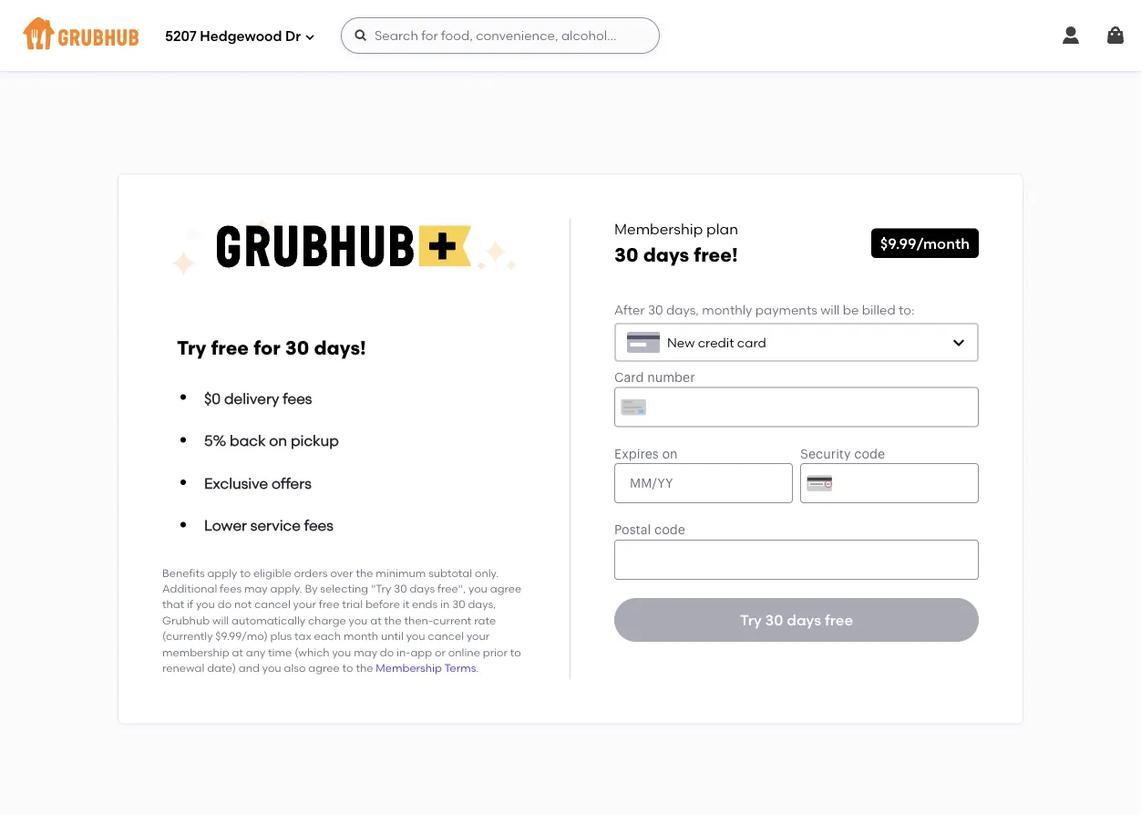 Task type: vqa. For each thing, say whether or not it's contained in the screenshot.
topmost do
yes



Task type: locate. For each thing, give the bounding box(es) containing it.
30
[[614, 243, 639, 267], [648, 302, 663, 318], [285, 336, 309, 359], [394, 582, 407, 595], [452, 598, 465, 611], [765, 611, 784, 629]]

0 vertical spatial membership
[[614, 220, 703, 237]]

trial
[[342, 598, 363, 611]]

1 horizontal spatial try
[[740, 611, 762, 629]]

exclusive offers
[[204, 474, 312, 492]]

30 inside membership plan 30 days free!
[[614, 243, 639, 267]]

membership up free!
[[614, 220, 703, 237]]

0 horizontal spatial your
[[293, 598, 316, 611]]

terms
[[444, 661, 476, 674]]

2 vertical spatial the
[[356, 661, 373, 674]]

1 horizontal spatial membership
[[614, 220, 703, 237]]

2 vertical spatial days
[[787, 611, 822, 629]]

after 30 days, monthly payments will be billed to:
[[614, 302, 915, 318]]

free!
[[694, 243, 738, 267]]

also
[[284, 661, 306, 674]]

1 vertical spatial do
[[380, 645, 394, 659]]

0 horizontal spatial days
[[410, 582, 435, 595]]

your
[[293, 598, 316, 611], [467, 629, 490, 643]]

until
[[381, 629, 404, 643]]

membership
[[162, 645, 229, 659]]

svg image
[[1105, 25, 1127, 46], [354, 28, 368, 43]]

0 vertical spatial the
[[356, 566, 373, 579]]

it
[[403, 598, 410, 611]]

you up month
[[349, 614, 368, 627]]

agree down only.
[[490, 582, 522, 595]]

do left not
[[218, 598, 232, 611]]

will
[[821, 302, 840, 318], [212, 614, 229, 627]]

time
[[268, 645, 292, 659]]

svg image
[[1060, 25, 1082, 46], [305, 31, 315, 42], [952, 335, 966, 350]]

$0
[[204, 389, 221, 407]]

days
[[643, 243, 690, 267], [410, 582, 435, 595], [787, 611, 822, 629]]

and
[[239, 661, 260, 674]]

2 vertical spatial to
[[342, 661, 353, 674]]

0 horizontal spatial agree
[[308, 661, 340, 674]]

1 vertical spatial the
[[384, 614, 402, 627]]

additional
[[162, 582, 217, 595]]

0 horizontal spatial days,
[[468, 598, 496, 611]]

to right prior
[[510, 645, 521, 659]]

try 30 days free
[[740, 611, 853, 629]]

you
[[469, 582, 488, 595], [196, 598, 215, 611], [349, 614, 368, 627], [406, 629, 425, 643], [332, 645, 351, 659], [262, 661, 281, 674]]

to
[[240, 566, 251, 579], [510, 645, 521, 659], [342, 661, 353, 674]]

may up not
[[244, 582, 268, 595]]

for
[[254, 336, 281, 359]]

days,
[[666, 302, 699, 318], [468, 598, 496, 611]]

(currently
[[162, 629, 213, 643]]

fees for $0 delivery fees
[[283, 389, 312, 407]]

1 vertical spatial days,
[[468, 598, 496, 611]]

at down before
[[370, 614, 382, 627]]

1 vertical spatial cancel
[[428, 629, 464, 643]]

1 horizontal spatial may
[[354, 645, 377, 659]]

new credit card
[[667, 335, 766, 350]]

do
[[218, 598, 232, 611], [380, 645, 394, 659]]

Search for food, convenience, alcohol... search field
[[341, 17, 660, 54]]

days inside button
[[787, 611, 822, 629]]

1 horizontal spatial do
[[380, 645, 394, 659]]

1 horizontal spatial days,
[[666, 302, 699, 318]]

pickup
[[291, 432, 339, 449]]

renewal
[[162, 661, 205, 674]]

days inside the benefits apply to eligible orders over the minimum subtotal only. additional fees may apply. by selecting "try 30 days free", you agree that if you do not cancel your free trial before it ends in 30 days, grubhub will automatically charge you at the then-current rate (currently $9.99/mo) plus tax each month until you cancel your membership at any time (which you may do in-app or online prior to renewal date) and you also agree to the
[[410, 582, 435, 595]]

0 horizontal spatial do
[[218, 598, 232, 611]]

0 vertical spatial days,
[[666, 302, 699, 318]]

1 horizontal spatial svg image
[[1105, 25, 1127, 46]]

over
[[330, 566, 353, 579]]

1 horizontal spatial will
[[821, 302, 840, 318]]

fees right service
[[304, 517, 334, 534]]

1 vertical spatial days
[[410, 582, 435, 595]]

2 vertical spatial fees
[[220, 582, 242, 595]]

2 horizontal spatial free
[[825, 611, 853, 629]]

1 horizontal spatial free
[[319, 598, 340, 611]]

do left in-
[[380, 645, 394, 659]]

card
[[737, 335, 766, 350]]

0 horizontal spatial svg image
[[354, 28, 368, 43]]

cancel up automatically on the left
[[254, 598, 291, 611]]

agree
[[490, 582, 522, 595], [308, 661, 340, 674]]

try
[[177, 336, 206, 359], [740, 611, 762, 629]]

will left be
[[821, 302, 840, 318]]

1 horizontal spatial to
[[342, 661, 353, 674]]

2 horizontal spatial days
[[787, 611, 822, 629]]

subtotal
[[429, 566, 472, 579]]

you down then-
[[406, 629, 425, 643]]

0 horizontal spatial membership
[[376, 661, 442, 674]]

in-
[[397, 645, 411, 659]]

0 vertical spatial try
[[177, 336, 206, 359]]

free",
[[438, 582, 466, 595]]

or
[[435, 645, 446, 659]]

0 horizontal spatial try
[[177, 336, 206, 359]]

1 vertical spatial try
[[740, 611, 762, 629]]

1 vertical spatial agree
[[308, 661, 340, 674]]

cancel
[[254, 598, 291, 611], [428, 629, 464, 643]]

at down the $9.99/mo)
[[232, 645, 243, 659]]

0 horizontal spatial cancel
[[254, 598, 291, 611]]

apply.
[[270, 582, 302, 595]]

membership terms link
[[376, 661, 476, 674]]

to right the apply
[[240, 566, 251, 579]]

membership terms .
[[376, 661, 479, 674]]

days, up new
[[666, 302, 699, 318]]

0 vertical spatial will
[[821, 302, 840, 318]]

fees down the apply
[[220, 582, 242, 595]]

free inside button
[[825, 611, 853, 629]]

1 vertical spatial fees
[[304, 517, 334, 534]]

0 vertical spatial days
[[643, 243, 690, 267]]

1 horizontal spatial at
[[370, 614, 382, 627]]

0 horizontal spatial to
[[240, 566, 251, 579]]

at
[[370, 614, 382, 627], [232, 645, 243, 659]]

0 horizontal spatial free
[[211, 336, 249, 359]]

your down the by
[[293, 598, 316, 611]]

0 vertical spatial fees
[[283, 389, 312, 407]]

1 vertical spatial will
[[212, 614, 229, 627]]

1 vertical spatial to
[[510, 645, 521, 659]]

free
[[211, 336, 249, 359], [319, 598, 340, 611], [825, 611, 853, 629]]

the down month
[[356, 661, 373, 674]]

rate
[[474, 614, 496, 627]]

the up until
[[384, 614, 402, 627]]

0 horizontal spatial will
[[212, 614, 229, 627]]

0 vertical spatial agree
[[490, 582, 522, 595]]

try free for 30 days!
[[177, 336, 366, 359]]

5%
[[204, 432, 226, 449]]

1 horizontal spatial days
[[643, 243, 690, 267]]

membership down in-
[[376, 661, 442, 674]]

0 horizontal spatial at
[[232, 645, 243, 659]]

to down month
[[342, 661, 353, 674]]

try 30 days free button
[[614, 598, 979, 642]]

eligible
[[253, 566, 291, 579]]

0 vertical spatial cancel
[[254, 598, 291, 611]]

that
[[162, 598, 184, 611]]

the
[[356, 566, 373, 579], [384, 614, 402, 627], [356, 661, 373, 674]]

online
[[448, 645, 480, 659]]

cancel up or in the left of the page
[[428, 629, 464, 643]]

membership inside membership plan 30 days free!
[[614, 220, 703, 237]]

try inside button
[[740, 611, 762, 629]]

2 horizontal spatial svg image
[[1060, 25, 1082, 46]]

lower service fees
[[204, 517, 334, 534]]

may down month
[[354, 645, 377, 659]]

membership
[[614, 220, 703, 237], [376, 661, 442, 674]]

fees
[[283, 389, 312, 407], [304, 517, 334, 534], [220, 582, 242, 595]]

0 horizontal spatial svg image
[[305, 31, 315, 42]]

1 horizontal spatial cancel
[[428, 629, 464, 643]]

try for try free for 30 days!
[[177, 336, 206, 359]]

agree down (which on the bottom left
[[308, 661, 340, 674]]

free inside the benefits apply to eligible orders over the minimum subtotal only. additional fees may apply. by selecting "try 30 days free", you agree that if you do not cancel your free trial before it ends in 30 days, grubhub will automatically charge you at the then-current rate (currently $9.99/mo) plus tax each month until you cancel your membership at any time (which you may do in-app or online prior to renewal date) and you also agree to the
[[319, 598, 340, 611]]

1 vertical spatial membership
[[376, 661, 442, 674]]

fees right delivery
[[283, 389, 312, 407]]

plan
[[707, 220, 738, 237]]

benefits apply to eligible orders over the minimum subtotal only. additional fees may apply. by selecting "try 30 days free", you agree that if you do not cancel your free trial before it ends in 30 days, grubhub will automatically charge you at the then-current rate (currently $9.99/mo) plus tax each month until you cancel your membership at any time (which you may do in-app or online prior to renewal date) and you also agree to the
[[162, 566, 522, 674]]

your down rate
[[467, 629, 490, 643]]

1 horizontal spatial your
[[467, 629, 490, 643]]

will up the $9.99/mo)
[[212, 614, 229, 627]]

the right over
[[356, 566, 373, 579]]

may
[[244, 582, 268, 595], [354, 645, 377, 659]]

days, up rate
[[468, 598, 496, 611]]

0 horizontal spatial may
[[244, 582, 268, 595]]



Task type: describe. For each thing, give the bounding box(es) containing it.
you right if
[[196, 598, 215, 611]]

you down each
[[332, 645, 351, 659]]

app
[[411, 645, 432, 659]]

you down only.
[[469, 582, 488, 595]]

1 vertical spatial may
[[354, 645, 377, 659]]

new
[[667, 335, 695, 350]]

fees for lower service fees
[[304, 517, 334, 534]]

1 vertical spatial at
[[232, 645, 243, 659]]

date)
[[207, 661, 236, 674]]

if
[[187, 598, 193, 611]]

any
[[246, 645, 266, 659]]

main navigation navigation
[[0, 0, 1141, 71]]

payments
[[756, 302, 818, 318]]

billed
[[862, 302, 896, 318]]

selecting
[[320, 582, 368, 595]]

month
[[344, 629, 378, 643]]

plus
[[270, 629, 292, 643]]

prior
[[483, 645, 508, 659]]

"try
[[371, 582, 391, 595]]

minimum
[[376, 566, 426, 579]]

5% back on pickup
[[204, 432, 339, 449]]

in
[[440, 598, 450, 611]]

ends
[[412, 598, 438, 611]]

each
[[314, 629, 341, 643]]

0 vertical spatial may
[[244, 582, 268, 595]]

grubhub
[[162, 614, 210, 627]]

be
[[843, 302, 859, 318]]

by
[[305, 582, 318, 595]]

0 vertical spatial at
[[370, 614, 382, 627]]

5207
[[165, 28, 197, 45]]

membership for 30
[[614, 220, 703, 237]]

tax
[[295, 629, 311, 643]]

delivery
[[224, 389, 279, 407]]

fees inside the benefits apply to eligible orders over the minimum subtotal only. additional fees may apply. by selecting "try 30 days free", you agree that if you do not cancel your free trial before it ends in 30 days, grubhub will automatically charge you at the then-current rate (currently $9.99/mo) plus tax each month until you cancel your membership at any time (which you may do in-app or online prior to renewal date) and you also agree to the
[[220, 582, 242, 595]]

days inside membership plan 30 days free!
[[643, 243, 690, 267]]

monthly
[[702, 302, 753, 318]]

2 horizontal spatial to
[[510, 645, 521, 659]]

1 vertical spatial your
[[467, 629, 490, 643]]

1 horizontal spatial agree
[[490, 582, 522, 595]]

will inside the benefits apply to eligible orders over the minimum subtotal only. additional fees may apply. by selecting "try 30 days free", you agree that if you do not cancel your free trial before it ends in 30 days, grubhub will automatically charge you at the then-current rate (currently $9.99/mo) plus tax each month until you cancel your membership at any time (which you may do in-app or online prior to renewal date) and you also agree to the
[[212, 614, 229, 627]]

membership plan 30 days free!
[[614, 220, 738, 267]]

after
[[614, 302, 645, 318]]

membership for .
[[376, 661, 442, 674]]

days, inside the benefits apply to eligible orders over the minimum subtotal only. additional fees may apply. by selecting "try 30 days free", you agree that if you do not cancel your free trial before it ends in 30 days, grubhub will automatically charge you at the then-current rate (currently $9.99/mo) plus tax each month until you cancel your membership at any time (which you may do in-app or online prior to renewal date) and you also agree to the
[[468, 598, 496, 611]]

credit
[[698, 335, 734, 350]]

then-
[[404, 614, 433, 627]]

try for try 30 days free
[[740, 611, 762, 629]]

apply
[[207, 566, 237, 579]]

on
[[269, 432, 287, 449]]

membership logo image
[[170, 218, 518, 277]]

before
[[366, 598, 400, 611]]

charge
[[308, 614, 346, 627]]

0 vertical spatial your
[[293, 598, 316, 611]]

dr
[[285, 28, 301, 45]]

lower
[[204, 517, 247, 534]]

benefits
[[162, 566, 205, 579]]

automatically
[[232, 614, 305, 627]]

30 inside button
[[765, 611, 784, 629]]

.
[[476, 661, 479, 674]]

$0 delivery fees
[[204, 389, 312, 407]]

exclusive
[[204, 474, 268, 492]]

only.
[[475, 566, 499, 579]]

$9.99/mo)
[[215, 629, 268, 643]]

$9.99/month
[[881, 234, 970, 252]]

1 horizontal spatial svg image
[[952, 335, 966, 350]]

current
[[433, 614, 472, 627]]

offers
[[272, 474, 312, 492]]

0 vertical spatial to
[[240, 566, 251, 579]]

to:
[[899, 302, 915, 318]]

not
[[234, 598, 252, 611]]

days!
[[314, 336, 366, 359]]

hedgewood
[[200, 28, 282, 45]]

5207 hedgewood dr
[[165, 28, 301, 45]]

you down time
[[262, 661, 281, 674]]

back
[[230, 432, 266, 449]]

0 vertical spatial do
[[218, 598, 232, 611]]

orders
[[294, 566, 328, 579]]

(which
[[295, 645, 330, 659]]

service
[[251, 517, 301, 534]]



